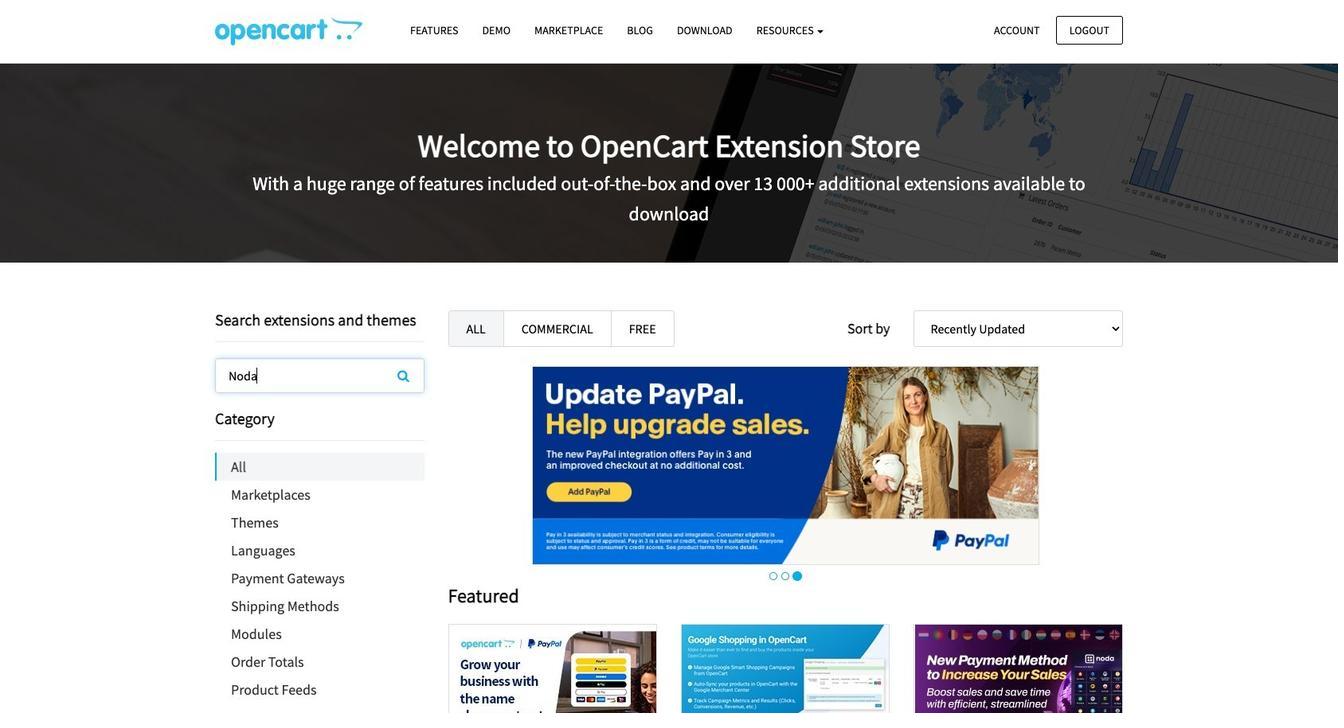 Task type: locate. For each thing, give the bounding box(es) containing it.
noda image
[[915, 625, 1122, 714]]

paypal payment gateway image
[[532, 366, 1040, 566]]

paypal checkout integration image
[[449, 625, 656, 714]]

None text field
[[216, 359, 423, 393]]



Task type: describe. For each thing, give the bounding box(es) containing it.
search image
[[398, 370, 409, 382]]

opencart extensions image
[[215, 17, 363, 45]]

google shopping for opencart image
[[682, 625, 889, 714]]



Task type: vqa. For each thing, say whether or not it's contained in the screenshot.
'text field'
yes



